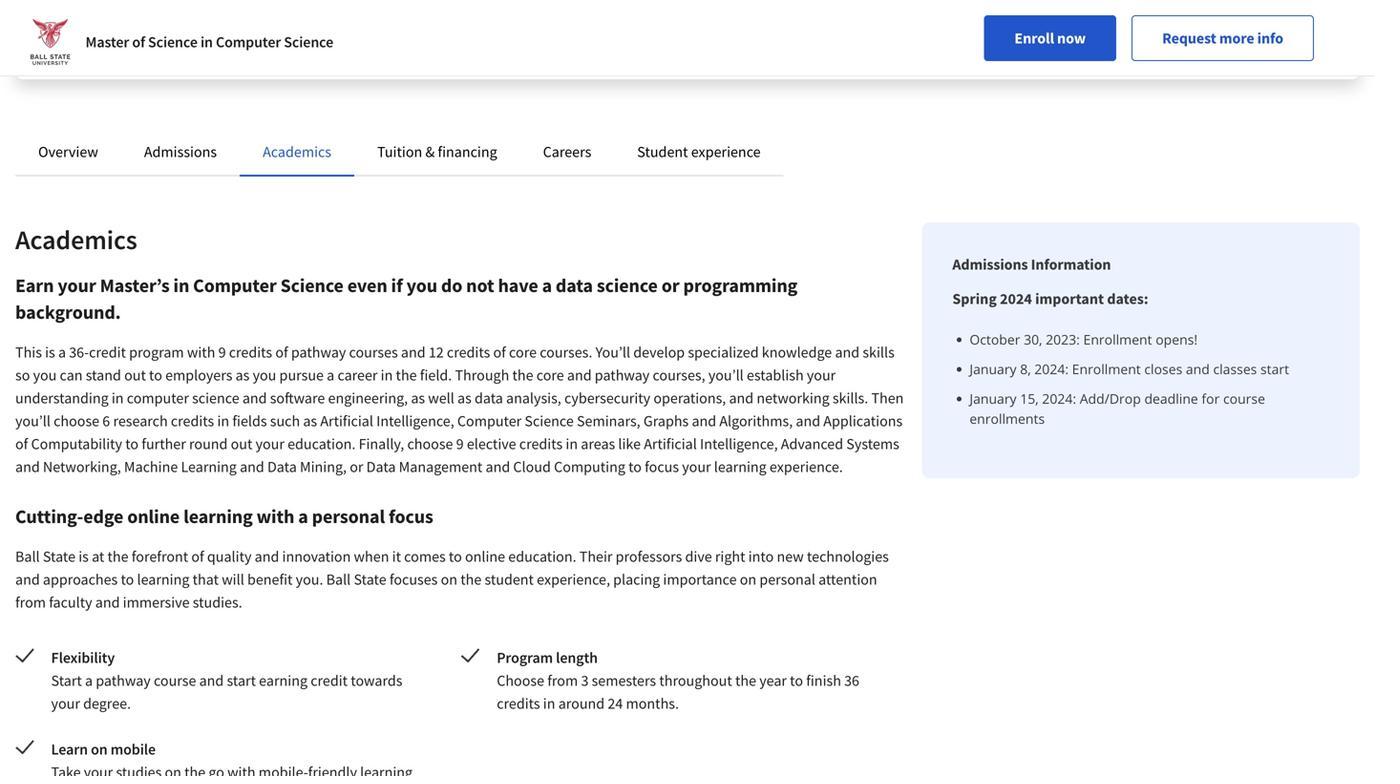 Task type: describe. For each thing, give the bounding box(es) containing it.
hands-on learning from anywhere, no travel required
[[1056, 19, 1301, 55]]

no
[[1252, 19, 1267, 36]]

3
[[581, 671, 589, 691]]

engineering,
[[328, 389, 408, 408]]

is inside ball state is at the forefront of quality and innovation when it comes to online education. their professors dive right into new technologies and approaches to learning that will benefit you. ball state focuses on the student experience, placing importance on personal attention from faculty and immersive studies.
[[79, 547, 89, 566]]

spring 2024 important dates:
[[953, 289, 1149, 309]]

operations,
[[654, 389, 726, 408]]

the left student
[[461, 570, 482, 589]]

focus inside finally, choose 9 elective credits in areas like artificial intelligence, advanced systems and networking, machine learning and data mining, or data management and cloud computing to focus your learning experience.
[[645, 458, 679, 477]]

data inside this is a 36-credit program with 9 credits of pathway courses and 12 credits of core courses. you'll develop specialized knowledge and skills so you can stand out to employers as you pursue a career in the field. through the core and pathway courses, you'll establish your understanding in computer science and software engineering, as well as data analysis, cybersecurity operations, and networking skills.
[[475, 389, 503, 408]]

edge
[[83, 505, 124, 529]]

you.
[[296, 570, 323, 589]]

and left approaches
[[15, 570, 40, 589]]

areas
[[581, 435, 615, 454]]

1 vertical spatial ball
[[15, 547, 40, 566]]

30,
[[1024, 330, 1043, 349]]

0 horizontal spatial you
[[33, 366, 57, 385]]

and left the 12
[[401, 343, 426, 362]]

university
[[162, 19, 218, 36]]

2 vertical spatial ball
[[326, 570, 351, 589]]

forefront
[[132, 547, 188, 566]]

request more info
[[1162, 29, 1284, 48]]

artificial inside then you'll choose 6 research credits in fields such as artificial intelligence, computer science seminars, graphs and algorithms, and applications of computability to further round out your education.
[[320, 412, 373, 431]]

student
[[485, 570, 534, 589]]

and up algorithms,
[[729, 389, 754, 408]]

dive
[[685, 547, 712, 566]]

flexibility
[[51, 649, 115, 668]]

1 vertical spatial academics
[[15, 223, 137, 256]]

admissions information
[[953, 255, 1111, 274]]

pursue
[[279, 366, 324, 385]]

a up innovation
[[298, 505, 308, 529]]

choose inside then you'll choose 6 research credits in fields such as artificial intelligence, computer science seminars, graphs and algorithms, and applications of computability to further round out your education.
[[54, 412, 99, 431]]

and right learning
[[240, 458, 264, 477]]

semesters
[[592, 671, 656, 691]]

and down approaches
[[95, 593, 120, 612]]

earn your master's in computer science even if you do not have a data science or programming background.
[[15, 274, 798, 324]]

enroll now
[[1015, 29, 1086, 48]]

round
[[189, 435, 228, 454]]

credit inside this is a 36-credit program with 9 credits of pathway courses and 12 credits of core courses. you'll develop specialized knowledge and skills so you can stand out to employers as you pursue a career in the field. through the core and pathway courses, you'll establish your understanding in computer science and software engineering, as well as data analysis, cybersecurity operations, and networking skills.
[[89, 343, 126, 362]]

9 inside this is a 36-credit program with 9 credits of pathway courses and 12 credits of core courses. you'll develop specialized knowledge and skills so you can stand out to employers as you pursue a career in the field. through the core and pathway courses, you'll establish your understanding in computer science and software engineering, as well as data analysis, cybersecurity operations, and networking skills.
[[218, 343, 226, 362]]

networking
[[757, 389, 830, 408]]

offered
[[46, 19, 88, 36]]

the left field.
[[396, 366, 417, 385]]

technologies
[[807, 547, 889, 566]]

1 vertical spatial focus
[[389, 505, 433, 529]]

1 horizontal spatial you
[[253, 366, 276, 385]]

on right learn
[[91, 740, 108, 759]]

36-
[[69, 343, 89, 362]]

overview link
[[38, 142, 98, 161]]

on down the comes
[[441, 570, 458, 589]]

october 30, 2023: enrollment opens!
[[970, 330, 1198, 349]]

the inside the program length choose from 3 semesters throughout the year to finish 36 credits in around 24 months.
[[735, 671, 756, 691]]

if
[[391, 274, 403, 298]]

graphs
[[644, 412, 689, 431]]

systems
[[847, 435, 900, 454]]

field.
[[420, 366, 452, 385]]

and up advanced
[[796, 412, 821, 431]]

year
[[760, 671, 787, 691]]

october 30, 2023: enrollment opens! list item
[[970, 330, 1330, 350]]

have
[[498, 274, 538, 298]]

to up immersive
[[121, 570, 134, 589]]

then you'll choose 6 research credits in fields such as artificial intelligence, computer science seminars, graphs and algorithms, and applications of computability to further round out your education.
[[15, 389, 904, 454]]

and down elective
[[486, 458, 510, 477]]

comes
[[404, 547, 446, 566]]

anywhere,
[[1191, 19, 1249, 36]]

start
[[51, 671, 82, 691]]

0 vertical spatial personal
[[312, 505, 385, 529]]

and down computability at the bottom left
[[15, 458, 40, 477]]

you inside earn your master's in computer science even if you do not have a data science or programming background.
[[406, 274, 437, 298]]

your inside earn your master's in computer science even if you do not have a data science or programming background.
[[58, 274, 96, 298]]

in inside then you'll choose 6 research credits in fields such as artificial intelligence, computer science seminars, graphs and algorithms, and applications of computability to further round out your education.
[[217, 412, 229, 431]]

faculty
[[49, 593, 92, 612]]

even
[[347, 274, 387, 298]]

programming
[[683, 274, 798, 298]]

choose inside finally, choose 9 elective credits in areas like artificial intelligence, advanced systems and networking, machine learning and data mining, or data management and cloud computing to focus your learning experience.
[[407, 435, 453, 454]]

careers
[[543, 142, 591, 161]]

enroll now button
[[984, 15, 1117, 61]]

credits up the employers
[[229, 343, 272, 362]]

will
[[222, 570, 244, 589]]

with inside this is a 36-credit program with 9 credits of pathway courses and 12 credits of core courses. you'll develop specialized knowledge and skills so you can stand out to employers as you pursue a career in the field. through the core and pathway courses, you'll establish your understanding in computer science and software engineering, as well as data analysis, cybersecurity operations, and networking skills.
[[187, 343, 215, 362]]

science inside earn your master's in computer science even if you do not have a data science or programming background.
[[597, 274, 658, 298]]

october
[[970, 330, 1020, 349]]

2 data from the left
[[366, 458, 396, 477]]

your inside this is a 36-credit program with 9 credits of pathway courses and 12 credits of core courses. you'll develop specialized knowledge and skills so you can stand out to employers as you pursue a career in the field. through the core and pathway courses, you'll establish your understanding in computer science and software engineering, as well as data analysis, cybersecurity operations, and networking skills.
[[807, 366, 836, 385]]

intelligence, inside then you'll choose 6 research credits in fields such as artificial intelligence, computer science seminars, graphs and algorithms, and applications of computability to further round out your education.
[[376, 412, 454, 431]]

you'll inside this is a 36-credit program with 9 credits of pathway courses and 12 credits of core courses. you'll develop specialized knowledge and skills so you can stand out to employers as you pursue a career in the field. through the core and pathway courses, you'll establish your understanding in computer science and software engineering, as well as data analysis, cybersecurity operations, and networking skills.
[[709, 366, 744, 385]]

travel
[[1269, 19, 1301, 36]]

admissions for admissions
[[144, 142, 217, 161]]

12
[[429, 343, 444, 362]]

learning inside finally, choose 9 elective credits in areas like artificial intelligence, advanced systems and networking, machine learning and data mining, or data management and cloud computing to focus your learning experience.
[[714, 458, 767, 477]]

credits inside then you'll choose 6 research credits in fields such as artificial intelligence, computer science seminars, graphs and algorithms, and applications of computability to further round out your education.
[[171, 412, 214, 431]]

finally,
[[359, 435, 404, 454]]

do
[[441, 274, 463, 298]]

tuition & financing
[[377, 142, 497, 161]]

and down operations,
[[692, 412, 716, 431]]

1 horizontal spatial pathway
[[291, 343, 346, 362]]

of right master
[[132, 32, 145, 52]]

0 vertical spatial core
[[509, 343, 537, 362]]

the right at in the bottom of the page
[[107, 547, 129, 566]]

list containing october 30, 2023: enrollment opens!
[[960, 330, 1330, 429]]

your inside finally, choose 9 elective credits in areas like artificial intelligence, advanced systems and networking, machine learning and data mining, or data management and cloud computing to focus your learning experience.
[[682, 458, 711, 477]]

your inside flexibility start a pathway course and start earning credit towards your degree.
[[51, 694, 80, 713]]

classes
[[1213, 360, 1257, 378]]

management
[[399, 458, 483, 477]]

artificial inside finally, choose 9 elective credits in areas like artificial intelligence, advanced systems and networking, machine learning and data mining, or data management and cloud computing to focus your learning experience.
[[644, 435, 697, 454]]

1 horizontal spatial state
[[131, 19, 159, 36]]

experience
[[691, 142, 761, 161]]

master's
[[100, 274, 170, 298]]

your inside then you'll choose 6 research credits in fields such as artificial intelligence, computer science seminars, graphs and algorithms, and applications of computability to further round out your education.
[[256, 435, 285, 454]]

quality
[[207, 547, 252, 566]]

months.
[[626, 694, 679, 713]]

to inside this is a 36-credit program with 9 credits of pathway courses and 12 credits of core courses. you'll develop specialized knowledge and skills so you can stand out to employers as you pursue a career in the field. through the core and pathway courses, you'll establish your understanding in computer science and software engineering, as well as data analysis, cybersecurity operations, and networking skills.
[[149, 366, 162, 385]]

advanced
[[781, 435, 843, 454]]

enrollment for 2024:
[[1072, 360, 1141, 378]]

at
[[92, 547, 104, 566]]

applications
[[824, 412, 903, 431]]

deadline
[[1145, 390, 1198, 408]]

of inside ball state is at the forefront of quality and innovation when it comes to online education. their professors dive right into new technologies and approaches to learning that will benefit you. ball state focuses on the student experience, placing importance on personal attention from faculty and immersive studies.
[[191, 547, 204, 566]]

2 vertical spatial state
[[354, 570, 386, 589]]

computability
[[31, 435, 122, 454]]

employers
[[165, 366, 232, 385]]

in inside earn your master's in computer science even if you do not have a data science or programming background.
[[173, 274, 189, 298]]

their
[[580, 547, 613, 566]]

in inside the program length choose from 3 semesters throughout the year to finish 36 credits in around 24 months.
[[543, 694, 555, 713]]

learning up quality in the bottom of the page
[[183, 505, 253, 529]]

closes
[[1145, 360, 1183, 378]]

personal inside ball state is at the forefront of quality and innovation when it comes to online education. their professors dive right into new technologies and approaches to learning that will benefit you. ball state focuses on the student experience, placing importance on personal attention from faculty and immersive studies.
[[760, 570, 816, 589]]

out inside this is a 36-credit program with 9 credits of pathway courses and 12 credits of core courses. you'll develop specialized knowledge and skills so you can stand out to employers as you pursue a career in the field. through the core and pathway courses, you'll establish your understanding in computer science and software engineering, as well as data analysis, cybersecurity operations, and networking skills.
[[124, 366, 146, 385]]

january 8, 2024: enrollment closes and classes start list item
[[970, 359, 1330, 379]]

now
[[1057, 29, 1086, 48]]

science inside this is a 36-credit program with 9 credits of pathway courses and 12 credits of core courses. you'll develop specialized knowledge and skills so you can stand out to employers as you pursue a career in the field. through the core and pathway courses, you'll establish your understanding in computer science and software engineering, as well as data analysis, cybersecurity operations, and networking skills.
[[192, 389, 239, 408]]

mobile
[[111, 740, 156, 759]]

master of science in computer science
[[85, 32, 333, 52]]

tuition & financing link
[[377, 142, 497, 161]]

and up fields in the left bottom of the page
[[242, 389, 267, 408]]

can
[[60, 366, 83, 385]]

add/drop
[[1080, 390, 1141, 408]]

fields
[[232, 412, 267, 431]]

2023:
[[1046, 330, 1080, 349]]

more
[[1220, 29, 1255, 48]]

start inside flexibility start a pathway course and start earning credit towards your degree.
[[227, 671, 256, 691]]

program length choose from 3 semesters throughout the year to finish 36 credits in around 24 months.
[[497, 649, 860, 713]]

1 vertical spatial state
[[43, 547, 75, 566]]

hands-
[[1056, 19, 1096, 36]]

cloud
[[513, 458, 551, 477]]

january 8, 2024: enrollment closes and classes start
[[970, 360, 1289, 378]]

skills
[[863, 343, 895, 362]]

education. inside ball state is at the forefront of quality and innovation when it comes to online education. their professors dive right into new technologies and approaches to learning that will benefit you. ball state focuses on the student experience, placing importance on personal attention from faculty and immersive studies.
[[508, 547, 576, 566]]

from for learning
[[1162, 19, 1189, 36]]



Task type: locate. For each thing, give the bounding box(es) containing it.
of up that
[[191, 547, 204, 566]]

computer
[[216, 32, 281, 52], [193, 274, 277, 298], [457, 412, 522, 431]]

2 january from the top
[[970, 390, 1017, 408]]

ball down cutting-
[[15, 547, 40, 566]]

0 vertical spatial intelligence,
[[376, 412, 454, 431]]

admissions for admissions information
[[953, 255, 1028, 274]]

1 vertical spatial with
[[257, 505, 295, 529]]

or up develop
[[662, 274, 680, 298]]

24
[[608, 694, 623, 713]]

and inside flexibility start a pathway course and start earning credit towards your degree.
[[199, 671, 224, 691]]

course inside flexibility start a pathway course and start earning credit towards your degree.
[[154, 671, 196, 691]]

machine
[[124, 458, 178, 477]]

placing
[[613, 570, 660, 589]]

1 january from the top
[[970, 360, 1017, 378]]

personal
[[312, 505, 385, 529], [760, 570, 816, 589]]

to right year
[[790, 671, 803, 691]]

data down through
[[475, 389, 503, 408]]

of left computability at the bottom left
[[15, 435, 28, 454]]

and left earning
[[199, 671, 224, 691]]

2 vertical spatial pathway
[[96, 671, 151, 691]]

2 horizontal spatial from
[[1162, 19, 1189, 36]]

1 vertical spatial computer
[[193, 274, 277, 298]]

science inside earn your master's in computer science even if you do not have a data science or programming background.
[[280, 274, 344, 298]]

1 vertical spatial choose
[[407, 435, 453, 454]]

courses,
[[653, 366, 705, 385]]

as left well at the bottom of page
[[411, 389, 425, 408]]

the up analysis,
[[512, 366, 533, 385]]

skills.
[[833, 389, 868, 408]]

0 horizontal spatial or
[[350, 458, 363, 477]]

9 inside finally, choose 9 elective credits in areas like artificial intelligence, advanced systems and networking, machine learning and data mining, or data management and cloud computing to focus your learning experience.
[[456, 435, 464, 454]]

finish
[[806, 671, 841, 691]]

1 vertical spatial is
[[79, 547, 89, 566]]

your down start
[[51, 694, 80, 713]]

a inside flexibility start a pathway course and start earning credit towards your degree.
[[85, 671, 93, 691]]

0 horizontal spatial ball
[[15, 547, 40, 566]]

intelligence,
[[376, 412, 454, 431], [700, 435, 778, 454]]

ball right you.
[[326, 570, 351, 589]]

learning inside ball state is at the forefront of quality and innovation when it comes to online education. their professors dive right into new technologies and approaches to learning that will benefit you. ball state focuses on the student experience, placing importance on personal attention from faculty and immersive studies.
[[137, 570, 190, 589]]

you'll
[[709, 366, 744, 385], [15, 412, 51, 431]]

specialized
[[688, 343, 759, 362]]

0 horizontal spatial pathway
[[96, 671, 151, 691]]

when
[[354, 547, 389, 566]]

credits down choose
[[497, 694, 540, 713]]

course inside 'january 15, 2024: add/drop deadline for course enrollments'
[[1223, 390, 1265, 408]]

you'll down understanding
[[15, 412, 51, 431]]

financing
[[438, 142, 497, 161]]

0 horizontal spatial focus
[[389, 505, 433, 529]]

0 vertical spatial data
[[556, 274, 593, 298]]

0 horizontal spatial artificial
[[320, 412, 373, 431]]

and left "skills"
[[835, 343, 860, 362]]

core
[[509, 343, 537, 362], [537, 366, 564, 385]]

analysis,
[[506, 389, 561, 408]]

0 vertical spatial admissions
[[144, 142, 217, 161]]

pathway up pursue
[[291, 343, 346, 362]]

focus
[[645, 458, 679, 477], [389, 505, 433, 529]]

personal down "new"
[[760, 570, 816, 589]]

january up enrollments in the bottom right of the page
[[970, 390, 1017, 408]]

out inside then you'll choose 6 research credits in fields such as artificial intelligence, computer science seminars, graphs and algorithms, and applications of computability to further round out your education.
[[231, 435, 253, 454]]

education. up mining,
[[288, 435, 356, 454]]

1 vertical spatial pathway
[[595, 366, 650, 385]]

and down 'courses.'
[[567, 366, 592, 385]]

0 horizontal spatial course
[[154, 671, 196, 691]]

algorithms,
[[720, 412, 793, 431]]

attention
[[819, 570, 877, 589]]

as inside then you'll choose 6 research credits in fields such as artificial intelligence, computer science seminars, graphs and algorithms, and applications of computability to further round out your education.
[[303, 412, 317, 431]]

you right if
[[406, 274, 437, 298]]

0 horizontal spatial online
[[127, 505, 180, 529]]

0 vertical spatial enrollment
[[1084, 330, 1152, 349]]

1 vertical spatial 9
[[456, 435, 464, 454]]

computer
[[127, 389, 189, 408]]

computer inside then you'll choose 6 research credits in fields such as artificial intelligence, computer science seminars, graphs and algorithms, and applications of computability to further round out your education.
[[457, 412, 522, 431]]

0 vertical spatial you'll
[[709, 366, 744, 385]]

computer for science
[[216, 32, 281, 52]]

1 vertical spatial data
[[475, 389, 503, 408]]

1 horizontal spatial ball
[[106, 19, 128, 36]]

data left mining,
[[267, 458, 297, 477]]

from inside ball state is at the forefront of quality and innovation when it comes to online education. their professors dive right into new technologies and approaches to learning that will benefit you. ball state focuses on the student experience, placing importance on personal attention from faculty and immersive studies.
[[15, 593, 46, 612]]

1 horizontal spatial course
[[1223, 390, 1265, 408]]

2024: right 15,
[[1042, 390, 1076, 408]]

january for january 15, 2024: add/drop deadline for course enrollments
[[970, 390, 1017, 408]]

1 data from the left
[[267, 458, 297, 477]]

credits up cloud
[[519, 435, 563, 454]]

of up pursue
[[275, 343, 288, 362]]

2 horizontal spatial ball
[[326, 570, 351, 589]]

science up you'll
[[597, 274, 658, 298]]

artificial down engineering,
[[320, 412, 373, 431]]

january down october
[[970, 360, 1017, 378]]

into
[[749, 547, 774, 566]]

0 vertical spatial ball
[[106, 19, 128, 36]]

credits up through
[[447, 343, 490, 362]]

learning down forefront at the bottom left
[[137, 570, 190, 589]]

learning inside hands-on learning from anywhere, no travel required
[[1113, 19, 1159, 36]]

a
[[542, 274, 552, 298], [58, 343, 66, 362], [327, 366, 335, 385], [298, 505, 308, 529], [85, 671, 93, 691]]

and
[[401, 343, 426, 362], [835, 343, 860, 362], [1186, 360, 1210, 378], [567, 366, 592, 385], [242, 389, 267, 408], [729, 389, 754, 408], [692, 412, 716, 431], [796, 412, 821, 431], [15, 458, 40, 477], [240, 458, 264, 477], [486, 458, 510, 477], [255, 547, 279, 566], [15, 570, 40, 589], [95, 593, 120, 612], [199, 671, 224, 691]]

a left career
[[327, 366, 335, 385]]

1 vertical spatial enrollment
[[1072, 360, 1141, 378]]

1 vertical spatial science
[[192, 389, 239, 408]]

1 vertical spatial education.
[[508, 547, 576, 566]]

0 vertical spatial online
[[127, 505, 180, 529]]

core left 'courses.'
[[509, 343, 537, 362]]

0 horizontal spatial personal
[[312, 505, 385, 529]]

credits
[[229, 343, 272, 362], [447, 343, 490, 362], [171, 412, 214, 431], [519, 435, 563, 454], [497, 694, 540, 713]]

you left pursue
[[253, 366, 276, 385]]

0 horizontal spatial is
[[45, 343, 55, 362]]

1 horizontal spatial 9
[[456, 435, 464, 454]]

data inside earn your master's in computer science even if you do not have a data science or programming background.
[[556, 274, 593, 298]]

experience.
[[770, 458, 843, 477]]

0 horizontal spatial education.
[[288, 435, 356, 454]]

0 horizontal spatial admissions
[[144, 142, 217, 161]]

as right well at the bottom of page
[[458, 389, 472, 408]]

0 vertical spatial with
[[187, 343, 215, 362]]

credit up stand
[[89, 343, 126, 362]]

from inside hands-on learning from anywhere, no travel required
[[1162, 19, 1189, 36]]

education. up experience,
[[508, 547, 576, 566]]

1 vertical spatial admissions
[[953, 255, 1028, 274]]

cutting-edge online learning with a personal focus
[[15, 505, 433, 529]]

0 horizontal spatial with
[[187, 343, 215, 362]]

credit inside flexibility start a pathway course and start earning credit towards your degree.
[[311, 671, 348, 691]]

course up mobile
[[154, 671, 196, 691]]

0 vertical spatial is
[[45, 343, 55, 362]]

as right the such at the left of page
[[303, 412, 317, 431]]

a inside earn your master's in computer science even if you do not have a data science or programming background.
[[542, 274, 552, 298]]

establish
[[747, 366, 804, 385]]

out
[[124, 366, 146, 385], [231, 435, 253, 454]]

this is a 36-credit program with 9 credits of pathway courses and 12 credits of core courses. you'll develop specialized knowledge and skills so you can stand out to employers as you pursue a career in the field. through the core and pathway courses, you'll establish your understanding in computer science and software engineering, as well as data analysis, cybersecurity operations, and networking skills.
[[15, 343, 895, 408]]

personal up when
[[312, 505, 385, 529]]

on up required
[[1096, 19, 1111, 36]]

knowledge
[[762, 343, 832, 362]]

1 vertical spatial artificial
[[644, 435, 697, 454]]

from left anywhere,
[[1162, 19, 1189, 36]]

1 horizontal spatial credit
[[311, 671, 348, 691]]

of inside then you'll choose 6 research credits in fields such as artificial intelligence, computer science seminars, graphs and algorithms, and applications of computability to further round out your education.
[[15, 435, 28, 454]]

ball state is at the forefront of quality and innovation when it comes to online education. their professors dive right into new technologies and approaches to learning that will benefit you. ball state focuses on the student experience, placing importance on personal attention from faculty and immersive studies.
[[15, 547, 889, 612]]

0 horizontal spatial start
[[227, 671, 256, 691]]

or right mining,
[[350, 458, 363, 477]]

is right this
[[45, 343, 55, 362]]

is
[[45, 343, 55, 362], [79, 547, 89, 566]]

of up through
[[493, 343, 506, 362]]

1 vertical spatial core
[[537, 366, 564, 385]]

1 vertical spatial credit
[[311, 671, 348, 691]]

credits up round
[[171, 412, 214, 431]]

0 horizontal spatial data
[[267, 458, 297, 477]]

science
[[597, 274, 658, 298], [192, 389, 239, 408]]

to inside the program length choose from 3 semesters throughout the year to finish 36 credits in around 24 months.
[[790, 671, 803, 691]]

as right the employers
[[236, 366, 250, 385]]

science inside then you'll choose 6 research credits in fields such as artificial intelligence, computer science seminars, graphs and algorithms, and applications of computability to further round out your education.
[[525, 412, 574, 431]]

enrollments
[[970, 410, 1045, 428]]

1 horizontal spatial personal
[[760, 570, 816, 589]]

1 horizontal spatial is
[[79, 547, 89, 566]]

0 vertical spatial out
[[124, 366, 146, 385]]

computer inside earn your master's in computer science even if you do not have a data science or programming background.
[[193, 274, 277, 298]]

you'll down "specialized"
[[709, 366, 744, 385]]

1 vertical spatial online
[[465, 547, 505, 566]]

and up for
[[1186, 360, 1210, 378]]

9 up management
[[456, 435, 464, 454]]

data
[[267, 458, 297, 477], [366, 458, 396, 477]]

course
[[1223, 390, 1265, 408], [154, 671, 196, 691]]

you'll inside then you'll choose 6 research credits in fields such as artificial intelligence, computer science seminars, graphs and algorithms, and applications of computability to further round out your education.
[[15, 412, 51, 431]]

to inside then you'll choose 6 research credits in fields such as artificial intelligence, computer science seminars, graphs and algorithms, and applications of computability to further round out your education.
[[125, 435, 139, 454]]

0 vertical spatial or
[[662, 274, 680, 298]]

2024: inside 'january 15, 2024: add/drop deadline for course enrollments'
[[1042, 390, 1076, 408]]

seminars,
[[577, 412, 641, 431]]

new
[[777, 547, 804, 566]]

earning
[[259, 671, 308, 691]]

0 horizontal spatial science
[[192, 389, 239, 408]]

start right classes
[[1261, 360, 1289, 378]]

out down fields in the left bottom of the page
[[231, 435, 253, 454]]

learning
[[181, 458, 237, 477]]

pathway
[[291, 343, 346, 362], [595, 366, 650, 385], [96, 671, 151, 691]]

to down like
[[629, 458, 642, 477]]

and inside list item
[[1186, 360, 1210, 378]]

ball state university logo image
[[31, 19, 70, 65]]

1 vertical spatial or
[[350, 458, 363, 477]]

1 vertical spatial january
[[970, 390, 1017, 408]]

well
[[428, 389, 454, 408]]

on down "into" in the bottom of the page
[[740, 570, 757, 589]]

understanding
[[15, 389, 109, 408]]

8,
[[1020, 360, 1031, 378]]

choose up management
[[407, 435, 453, 454]]

1 horizontal spatial artificial
[[644, 435, 697, 454]]

and up benefit
[[255, 547, 279, 566]]

1 horizontal spatial you'll
[[709, 366, 744, 385]]

1 horizontal spatial data
[[366, 458, 396, 477]]

0 horizontal spatial credit
[[89, 343, 126, 362]]

courses.
[[540, 343, 593, 362]]

program
[[497, 649, 553, 668]]

online up student
[[465, 547, 505, 566]]

info
[[1258, 29, 1284, 48]]

credits inside the program length choose from 3 semesters throughout the year to finish 36 credits in around 24 months.
[[497, 694, 540, 713]]

to inside finally, choose 9 elective credits in areas like artificial intelligence, advanced systems and networking, machine learning and data mining, or data management and cloud computing to focus your learning experience.
[[629, 458, 642, 477]]

learn
[[51, 740, 88, 759]]

artificial down the graphs
[[644, 435, 697, 454]]

&
[[425, 142, 435, 161]]

or inside earn your master's in computer science even if you do not have a data science or programming background.
[[662, 274, 680, 298]]

in inside finally, choose 9 elective credits in areas like artificial intelligence, advanced systems and networking, machine learning and data mining, or data management and cloud computing to focus your learning experience.
[[566, 435, 578, 454]]

2 horizontal spatial you
[[406, 274, 437, 298]]

list
[[960, 330, 1330, 429]]

science down the employers
[[192, 389, 239, 408]]

from left 3
[[548, 671, 578, 691]]

choose
[[54, 412, 99, 431], [407, 435, 453, 454]]

from inside the program length choose from 3 semesters throughout the year to finish 36 credits in around 24 months.
[[548, 671, 578, 691]]

computer for master's
[[193, 274, 277, 298]]

january for january 8, 2024: enrollment closes and classes start
[[970, 360, 1017, 378]]

or
[[662, 274, 680, 298], [350, 458, 363, 477]]

0 vertical spatial focus
[[645, 458, 679, 477]]

cutting-
[[15, 505, 83, 529]]

earn
[[15, 274, 54, 298]]

0 horizontal spatial state
[[43, 547, 75, 566]]

a right have
[[542, 274, 552, 298]]

pathway down you'll
[[595, 366, 650, 385]]

1 horizontal spatial academics
[[263, 142, 331, 161]]

you'll
[[596, 343, 630, 362]]

is inside this is a 36-credit program with 9 credits of pathway courses and 12 credits of core courses. you'll develop specialized knowledge and skills so you can stand out to employers as you pursue a career in the field. through the core and pathway courses, you'll establish your understanding in computer science and software engineering, as well as data analysis, cybersecurity operations, and networking skills.
[[45, 343, 55, 362]]

2024: for add/drop
[[1042, 390, 1076, 408]]

career
[[338, 366, 378, 385]]

pathway up degree.
[[96, 671, 151, 691]]

enrollment for 2023:
[[1084, 330, 1152, 349]]

0 vertical spatial 2024:
[[1035, 360, 1069, 378]]

networking,
[[43, 458, 121, 477]]

0 horizontal spatial data
[[475, 389, 503, 408]]

credit right earning
[[311, 671, 348, 691]]

1 vertical spatial you'll
[[15, 412, 51, 431]]

a left 36- at the top of page
[[58, 343, 66, 362]]

0 vertical spatial 9
[[218, 343, 226, 362]]

0 horizontal spatial academics
[[15, 223, 137, 256]]

or inside finally, choose 9 elective credits in areas like artificial intelligence, advanced systems and networking, machine learning and data mining, or data management and cloud computing to focus your learning experience.
[[350, 458, 363, 477]]

online up forefront at the bottom left
[[127, 505, 180, 529]]

learning left the request
[[1113, 19, 1159, 36]]

then
[[872, 389, 904, 408]]

0 horizontal spatial choose
[[54, 412, 99, 431]]

to right the comes
[[449, 547, 462, 566]]

pathway inside flexibility start a pathway course and start earning credit towards your degree.
[[96, 671, 151, 691]]

your up background.
[[58, 274, 96, 298]]

state down when
[[354, 570, 386, 589]]

focus down the graphs
[[645, 458, 679, 477]]

state up approaches
[[43, 547, 75, 566]]

0 vertical spatial pathway
[[291, 343, 346, 362]]

you right so
[[33, 366, 57, 385]]

2 horizontal spatial pathway
[[595, 366, 650, 385]]

ball right the by
[[106, 19, 128, 36]]

2 vertical spatial from
[[548, 671, 578, 691]]

immersive
[[123, 593, 190, 612]]

core down 'courses.'
[[537, 366, 564, 385]]

credits inside finally, choose 9 elective credits in areas like artificial intelligence, advanced systems and networking, machine learning and data mining, or data management and cloud computing to focus your learning experience.
[[519, 435, 563, 454]]

is left at in the bottom of the page
[[79, 547, 89, 566]]

2 vertical spatial computer
[[457, 412, 522, 431]]

state
[[131, 19, 159, 36], [43, 547, 75, 566], [354, 570, 386, 589]]

innovation
[[282, 547, 351, 566]]

from for choose
[[548, 671, 578, 691]]

1 vertical spatial personal
[[760, 570, 816, 589]]

1 horizontal spatial online
[[465, 547, 505, 566]]

1 horizontal spatial or
[[662, 274, 680, 298]]

opens!
[[1156, 330, 1198, 349]]

benefit
[[247, 570, 293, 589]]

offered by ball state university
[[46, 19, 218, 36]]

overview
[[38, 142, 98, 161]]

state right master
[[131, 19, 159, 36]]

1 horizontal spatial with
[[257, 505, 295, 529]]

january 15, 2024: add/drop deadline for course enrollments list item
[[970, 389, 1330, 429]]

enrollment up january 8, 2024: enrollment closes and classes start
[[1084, 330, 1152, 349]]

2024: for enrollment
[[1035, 360, 1069, 378]]

0 vertical spatial course
[[1223, 390, 1265, 408]]

out down program
[[124, 366, 146, 385]]

to down program
[[149, 366, 162, 385]]

1 horizontal spatial admissions
[[953, 255, 1028, 274]]

intelligence, down algorithms,
[[700, 435, 778, 454]]

from
[[1162, 19, 1189, 36], [15, 593, 46, 612], [548, 671, 578, 691]]

approaches
[[43, 570, 118, 589]]

1 vertical spatial start
[[227, 671, 256, 691]]

stand
[[86, 366, 121, 385]]

education. inside then you'll choose 6 research credits in fields such as artificial intelligence, computer science seminars, graphs and algorithms, and applications of computability to further round out your education.
[[288, 435, 356, 454]]

1 horizontal spatial choose
[[407, 435, 453, 454]]

your down the graphs
[[682, 458, 711, 477]]

elective
[[467, 435, 516, 454]]

focus up the comes
[[389, 505, 433, 529]]

to
[[149, 366, 162, 385], [125, 435, 139, 454], [629, 458, 642, 477], [449, 547, 462, 566], [121, 570, 134, 589], [790, 671, 803, 691]]

january inside 'january 15, 2024: add/drop deadline for course enrollments'
[[970, 390, 1017, 408]]

data down "finally,"
[[366, 458, 396, 477]]

0 vertical spatial january
[[970, 360, 1017, 378]]

such
[[270, 412, 300, 431]]

1 horizontal spatial from
[[548, 671, 578, 691]]

2024: right the "8,"
[[1035, 360, 1069, 378]]

1 horizontal spatial education.
[[508, 547, 576, 566]]

course down classes
[[1223, 390, 1265, 408]]

research
[[113, 412, 168, 431]]

tuition
[[377, 142, 422, 161]]

0 vertical spatial credit
[[89, 343, 126, 362]]

online inside ball state is at the forefront of quality and innovation when it comes to online education. their professors dive right into new technologies and approaches to learning that will benefit you. ball state focuses on the student experience, placing importance on personal attention from faculty and immersive studies.
[[465, 547, 505, 566]]

2024:
[[1035, 360, 1069, 378], [1042, 390, 1076, 408]]

0 vertical spatial academics
[[263, 142, 331, 161]]

ball
[[106, 19, 128, 36], [15, 547, 40, 566], [326, 570, 351, 589]]

0 horizontal spatial 9
[[218, 343, 226, 362]]

data right have
[[556, 274, 593, 298]]

on inside hands-on learning from anywhere, no travel required
[[1096, 19, 1111, 36]]

intelligence, inside finally, choose 9 elective credits in areas like artificial intelligence, advanced systems and networking, machine learning and data mining, or data management and cloud computing to focus your learning experience.
[[700, 435, 778, 454]]

0 vertical spatial state
[[131, 19, 159, 36]]

student
[[637, 142, 688, 161]]

the left year
[[735, 671, 756, 691]]

start left earning
[[227, 671, 256, 691]]

software
[[270, 389, 325, 408]]

with up the employers
[[187, 343, 215, 362]]

0 vertical spatial choose
[[54, 412, 99, 431]]

1 vertical spatial intelligence,
[[700, 435, 778, 454]]

careers link
[[543, 142, 591, 161]]

mining,
[[300, 458, 347, 477]]

that
[[193, 570, 219, 589]]

0 horizontal spatial intelligence,
[[376, 412, 454, 431]]

0 vertical spatial artificial
[[320, 412, 373, 431]]

start inside list item
[[1261, 360, 1289, 378]]



Task type: vqa. For each thing, say whether or not it's contained in the screenshot.
right credit
yes



